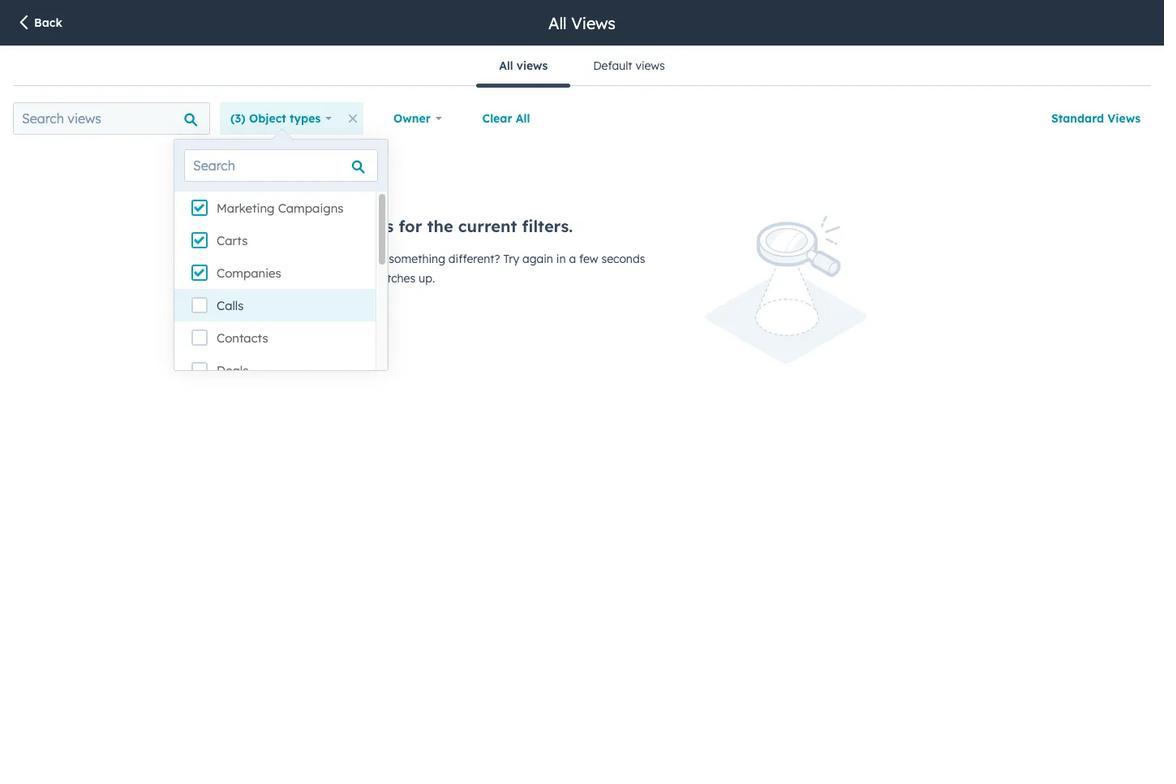 Task type: vqa. For each thing, say whether or not it's contained in the screenshot.
the 'Marketplaces' POPUP BUTTON
no



Task type: describe. For each thing, give the bounding box(es) containing it.
all for all views
[[499, 58, 513, 73]]

views for all views
[[571, 13, 616, 33]]

up.
[[419, 271, 435, 286]]

1 horizontal spatial the
[[427, 216, 453, 236]]

standard
[[1052, 111, 1105, 126]]

contacts
[[217, 330, 268, 346]]

for
[[399, 216, 422, 236]]

standard views button
[[1041, 102, 1152, 135]]

all views
[[499, 58, 548, 73]]

seconds
[[602, 252, 645, 266]]

expecting
[[297, 252, 350, 266]]

owner button
[[383, 102, 453, 135]]

try
[[503, 252, 519, 266]]

expecting to see something different? try again in a few seconds as the system catches up.
[[297, 252, 645, 286]]

owner
[[394, 111, 431, 126]]

the inside expecting to see something different? try again in a few seconds as the system catches up.
[[313, 271, 330, 286]]

calls
[[217, 298, 244, 313]]

clear all
[[483, 111, 530, 126]]

object
[[249, 111, 286, 126]]

see
[[368, 252, 386, 266]]

navigation containing all views
[[477, 46, 688, 87]]

companies
[[217, 265, 281, 281]]

clear all button
[[472, 102, 541, 135]]

back
[[34, 15, 62, 30]]

campaigns
[[278, 200, 344, 216]]

2 vertical spatial all
[[516, 111, 530, 126]]

views for default views
[[636, 58, 665, 73]]

Search search field
[[184, 149, 378, 182]]

a
[[569, 252, 576, 266]]

system
[[333, 271, 371, 286]]

(3)
[[230, 111, 246, 126]]

current
[[458, 216, 517, 236]]

no matches for the current filters.
[[297, 216, 573, 236]]

all views button
[[477, 46, 571, 87]]

(3) object types
[[230, 111, 321, 126]]



Task type: locate. For each thing, give the bounding box(es) containing it.
0 horizontal spatial views
[[517, 58, 548, 73]]

views inside page section element
[[571, 13, 616, 33]]

again
[[523, 252, 553, 266]]

few
[[579, 252, 599, 266]]

0 vertical spatial views
[[571, 13, 616, 33]]

2 views from the left
[[636, 58, 665, 73]]

views up default
[[571, 13, 616, 33]]

the right as
[[313, 271, 330, 286]]

0 horizontal spatial the
[[313, 271, 330, 286]]

1 horizontal spatial all
[[516, 111, 530, 126]]

different?
[[449, 252, 500, 266]]

as
[[297, 271, 310, 286]]

0 horizontal spatial views
[[571, 13, 616, 33]]

no
[[297, 216, 320, 236]]

all up the 'clear all'
[[499, 58, 513, 73]]

views up the 'clear all'
[[517, 58, 548, 73]]

default
[[593, 58, 633, 73]]

default views button
[[571, 46, 688, 85]]

types
[[290, 111, 321, 126]]

all inside page section element
[[549, 13, 567, 33]]

matches
[[325, 216, 394, 236]]

list box containing marketing campaigns
[[174, 192, 388, 386]]

standard views
[[1052, 111, 1141, 126]]

deals
[[217, 363, 249, 378]]

the right for
[[427, 216, 453, 236]]

1 views from the left
[[517, 58, 548, 73]]

navigation
[[477, 46, 688, 87]]

clear
[[483, 111, 513, 126]]

default views
[[593, 58, 665, 73]]

views inside default views button
[[636, 58, 665, 73]]

the
[[427, 216, 453, 236], [313, 271, 330, 286]]

carts
[[217, 233, 248, 248]]

something
[[389, 252, 446, 266]]

filters.
[[522, 216, 573, 236]]

1 vertical spatial all
[[499, 58, 513, 73]]

page section element
[[0, 0, 1165, 45]]

0 vertical spatial the
[[427, 216, 453, 236]]

catches
[[374, 271, 416, 286]]

all up all views button
[[549, 13, 567, 33]]

0 horizontal spatial all
[[499, 58, 513, 73]]

1 horizontal spatial views
[[1108, 111, 1141, 126]]

marketing
[[217, 200, 275, 216]]

back link
[[16, 14, 62, 33]]

0 vertical spatial all
[[549, 13, 567, 33]]

all for all views
[[549, 13, 567, 33]]

all views
[[549, 13, 616, 33]]

views inside button
[[1108, 111, 1141, 126]]

1 vertical spatial the
[[313, 271, 330, 286]]

views for standard views
[[1108, 111, 1141, 126]]

views right the standard
[[1108, 111, 1141, 126]]

views inside all views button
[[517, 58, 548, 73]]

to
[[353, 252, 364, 266]]

marketing campaigns
[[217, 200, 344, 216]]

all
[[549, 13, 567, 33], [499, 58, 513, 73], [516, 111, 530, 126]]

in
[[557, 252, 566, 266]]

all right clear
[[516, 111, 530, 126]]

1 vertical spatial views
[[1108, 111, 1141, 126]]

(3) object types button
[[220, 102, 343, 135]]

list box
[[174, 192, 388, 386]]

2 horizontal spatial all
[[549, 13, 567, 33]]

Search views search field
[[13, 102, 210, 135]]

views
[[571, 13, 616, 33], [1108, 111, 1141, 126]]

views
[[517, 58, 548, 73], [636, 58, 665, 73]]

views for all views
[[517, 58, 548, 73]]

views right default
[[636, 58, 665, 73]]

1 horizontal spatial views
[[636, 58, 665, 73]]



